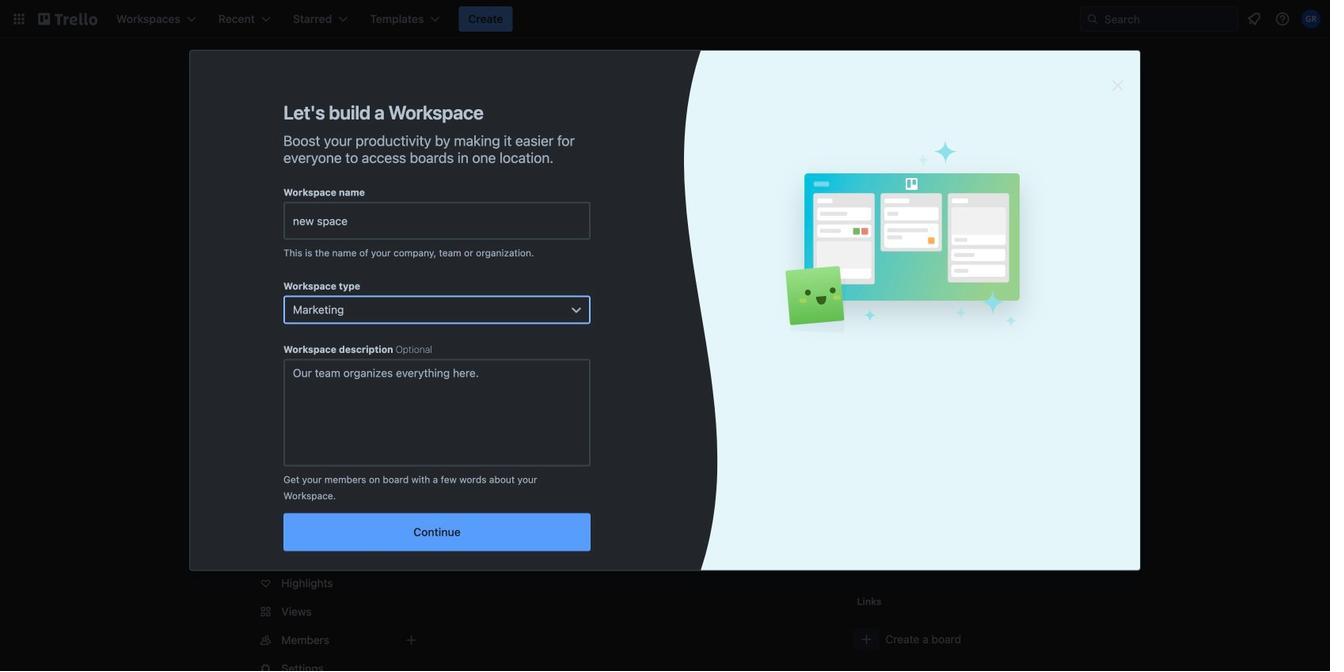 Task type: vqa. For each thing, say whether or not it's contained in the screenshot.
bottom add IMAGE
yes



Task type: locate. For each thing, give the bounding box(es) containing it.
primary element
[[0, 0, 1330, 38]]

search image
[[1086, 13, 1099, 25]]

Taco's Co. text field
[[283, 202, 591, 240]]

add image
[[402, 333, 421, 352], [402, 631, 421, 650]]

color: green, title: none image
[[491, 317, 536, 329]]

1 vertical spatial add image
[[402, 631, 421, 650]]

Search field
[[1099, 8, 1238, 30]]

open information menu image
[[1275, 11, 1291, 27]]

1 add image from the top
[[402, 333, 421, 352]]

0 vertical spatial add image
[[402, 333, 421, 352]]

0 notifications image
[[1245, 10, 1264, 29]]



Task type: describe. For each thing, give the bounding box(es) containing it.
Our team organizes everything here. text field
[[283, 359, 591, 467]]

2 add image from the top
[[402, 631, 421, 650]]

greg robinson (gregrobinson96) image
[[1302, 10, 1321, 29]]



